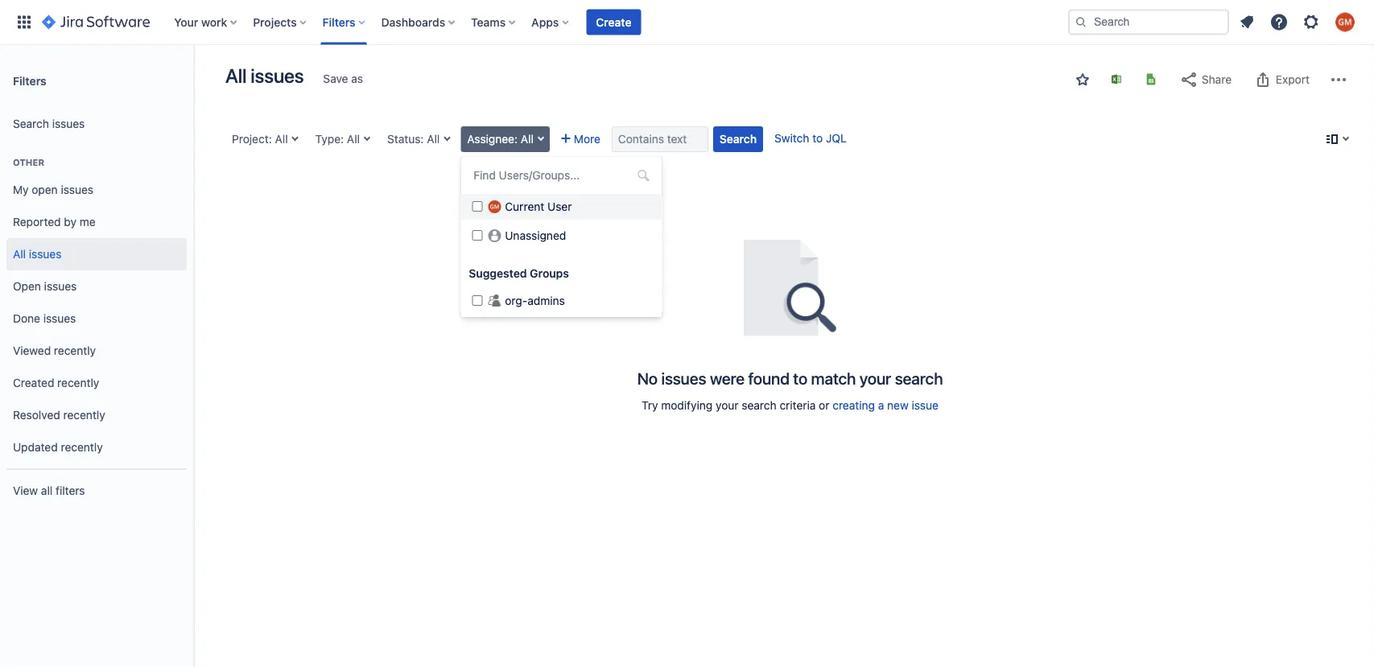 Task type: describe. For each thing, give the bounding box(es) containing it.
more
[[574, 132, 601, 146]]

all right sidebar navigation image
[[226, 64, 247, 87]]

all inside other group
[[13, 248, 26, 261]]

1 horizontal spatial search
[[895, 369, 943, 388]]

export
[[1276, 73, 1310, 86]]

open issues link
[[6, 271, 187, 303]]

all for project: all
[[275, 132, 288, 146]]

my
[[13, 183, 29, 197]]

status:
[[387, 132, 424, 146]]

0 horizontal spatial your
[[716, 399, 739, 412]]

were
[[710, 369, 745, 388]]

0 vertical spatial your
[[860, 369, 892, 388]]

Find Users/Groups... field
[[469, 164, 654, 187]]

recently for resolved recently
[[63, 409, 105, 422]]

search button
[[714, 126, 764, 152]]

all issues inside other group
[[13, 248, 62, 261]]

current user
[[505, 200, 572, 213]]

recently for updated recently
[[61, 441, 103, 454]]

save
[[323, 72, 348, 85]]

groups
[[530, 267, 569, 280]]

suggested
[[469, 267, 527, 280]]

created recently link
[[6, 367, 187, 399]]

project:
[[232, 132, 272, 146]]

unassigned
[[505, 229, 566, 242]]

no
[[638, 369, 658, 388]]

your
[[174, 15, 198, 29]]

all for assignee: all
[[521, 132, 534, 146]]

all issues link
[[6, 238, 187, 271]]

viewed
[[13, 344, 51, 358]]

done
[[13, 312, 40, 325]]

recently for viewed recently
[[54, 344, 96, 358]]

work
[[201, 15, 227, 29]]

teams
[[471, 15, 506, 29]]

Search field
[[1069, 9, 1230, 35]]

other
[[13, 157, 44, 168]]

admins
[[528, 294, 565, 308]]

filters inside popup button
[[323, 15, 356, 29]]

issues up viewed recently on the bottom
[[43, 312, 76, 325]]

banner containing your work
[[0, 0, 1375, 45]]

switch to jql
[[775, 132, 847, 145]]

my open issues
[[13, 183, 93, 197]]

current
[[505, 200, 545, 213]]

view all filters
[[13, 485, 85, 498]]

all for status: all
[[427, 132, 440, 146]]

reported
[[13, 216, 61, 229]]

filters button
[[318, 9, 372, 35]]

dashboards
[[381, 15, 445, 29]]

or
[[819, 399, 830, 412]]

search for search issues
[[13, 117, 49, 131]]

filters
[[56, 485, 85, 498]]

resolved
[[13, 409, 60, 422]]

open in microsoft excel image
[[1111, 73, 1124, 86]]

by
[[64, 216, 77, 229]]

type:
[[315, 132, 344, 146]]

other group
[[6, 140, 187, 469]]

open
[[13, 280, 41, 293]]

create
[[596, 15, 632, 29]]

issues up 'modifying'
[[662, 369, 707, 388]]

user
[[548, 200, 572, 213]]

created
[[13, 377, 54, 390]]

a
[[879, 399, 885, 412]]

search issues
[[13, 117, 85, 131]]

0 vertical spatial all issues
[[226, 64, 304, 87]]

create button
[[587, 9, 641, 35]]

1 horizontal spatial to
[[813, 132, 823, 145]]

criteria
[[780, 399, 816, 412]]

issues up my open issues
[[52, 117, 85, 131]]

your profile and settings image
[[1336, 12, 1355, 32]]

projects button
[[248, 9, 313, 35]]

reported by me link
[[6, 206, 187, 238]]

save as button
[[315, 66, 371, 92]]

as
[[351, 72, 363, 85]]

viewed recently
[[13, 344, 96, 358]]

done issues link
[[6, 303, 187, 335]]

notifications image
[[1238, 12, 1257, 32]]

apps
[[532, 15, 559, 29]]

Search issues using keywords text field
[[612, 126, 709, 152]]

primary element
[[10, 0, 1069, 45]]

share
[[1202, 73, 1232, 86]]

creating a new issue link
[[833, 399, 939, 412]]

viewed recently link
[[6, 335, 187, 367]]

all for type: all
[[347, 132, 360, 146]]

assignee:
[[467, 132, 518, 146]]

export button
[[1246, 67, 1318, 93]]

resolved recently link
[[6, 399, 187, 432]]

default image
[[637, 169, 650, 182]]



Task type: vqa. For each thing, say whether or not it's contained in the screenshot.
Template - Brainstorming
no



Task type: locate. For each thing, give the bounding box(es) containing it.
teams button
[[466, 9, 522, 35]]

small image
[[1077, 73, 1090, 86]]

filters
[[323, 15, 356, 29], [13, 74, 46, 87]]

search up issue
[[895, 369, 943, 388]]

your work
[[174, 15, 227, 29]]

filters up search issues
[[13, 74, 46, 87]]

all
[[226, 64, 247, 87], [275, 132, 288, 146], [347, 132, 360, 146], [427, 132, 440, 146], [521, 132, 534, 146], [13, 248, 26, 261]]

modifying
[[661, 399, 713, 412]]

open in google sheets image
[[1145, 73, 1158, 86]]

search issues link
[[6, 108, 187, 140]]

reported by me
[[13, 216, 96, 229]]

recently down viewed recently link
[[57, 377, 99, 390]]

your down were
[[716, 399, 739, 412]]

settings image
[[1302, 12, 1322, 32]]

all up open
[[13, 248, 26, 261]]

updated recently link
[[6, 432, 187, 464]]

to
[[813, 132, 823, 145], [794, 369, 808, 388]]

view all filters link
[[6, 475, 187, 507]]

dashboards button
[[377, 9, 462, 35]]

me
[[80, 216, 96, 229]]

all issues
[[226, 64, 304, 87], [13, 248, 62, 261]]

projects
[[253, 15, 297, 29]]

save as
[[323, 72, 363, 85]]

1 vertical spatial filters
[[13, 74, 46, 87]]

done issues
[[13, 312, 76, 325]]

None checkbox
[[472, 201, 483, 212], [472, 296, 483, 306], [472, 201, 483, 212], [472, 296, 483, 306]]

0 horizontal spatial to
[[794, 369, 808, 388]]

search inside button
[[720, 132, 757, 146]]

more button
[[555, 126, 607, 152]]

try modifying your search criteria or creating a new issue
[[642, 399, 939, 412]]

issues inside "link"
[[61, 183, 93, 197]]

issues up open issues
[[29, 248, 62, 261]]

creating
[[833, 399, 875, 412]]

view
[[13, 485, 38, 498]]

0 vertical spatial search
[[895, 369, 943, 388]]

issues
[[251, 64, 304, 87], [52, 117, 85, 131], [61, 183, 93, 197], [29, 248, 62, 261], [44, 280, 77, 293], [43, 312, 76, 325], [662, 369, 707, 388]]

0 vertical spatial filters
[[323, 15, 356, 29]]

all
[[41, 485, 53, 498]]

0 vertical spatial search
[[13, 117, 49, 131]]

appswitcher icon image
[[14, 12, 34, 32]]

status: all
[[387, 132, 440, 146]]

match
[[811, 369, 856, 388]]

search down found
[[742, 399, 777, 412]]

apps button
[[527, 9, 575, 35]]

to left jql
[[813, 132, 823, 145]]

updated
[[13, 441, 58, 454]]

0 horizontal spatial search
[[742, 399, 777, 412]]

switch
[[775, 132, 810, 145]]

1 horizontal spatial your
[[860, 369, 892, 388]]

try
[[642, 399, 658, 412]]

all right status:
[[427, 132, 440, 146]]

jira software image
[[42, 12, 150, 32], [42, 12, 150, 32]]

1 horizontal spatial filters
[[323, 15, 356, 29]]

assignee: all
[[467, 132, 534, 146]]

issues right open at the left of the page
[[61, 183, 93, 197]]

jql
[[826, 132, 847, 145]]

open issues
[[13, 280, 77, 293]]

type: all
[[315, 132, 360, 146]]

org-
[[505, 294, 528, 308]]

0 vertical spatial to
[[813, 132, 823, 145]]

new
[[888, 399, 909, 412]]

created recently
[[13, 377, 99, 390]]

1 vertical spatial your
[[716, 399, 739, 412]]

issues right open
[[44, 280, 77, 293]]

all issues down projects
[[226, 64, 304, 87]]

my open issues link
[[6, 174, 187, 206]]

your
[[860, 369, 892, 388], [716, 399, 739, 412]]

open
[[32, 183, 58, 197]]

search up other
[[13, 117, 49, 131]]

issues down projects popup button
[[251, 64, 304, 87]]

issue
[[912, 399, 939, 412]]

updated recently
[[13, 441, 103, 454]]

share link
[[1172, 67, 1240, 93]]

all right type:
[[347, 132, 360, 146]]

to up criteria
[[794, 369, 808, 388]]

no issues were found to match your search
[[638, 369, 943, 388]]

sidebar navigation image
[[176, 64, 211, 97]]

switch to jql link
[[775, 132, 847, 145]]

0 horizontal spatial search
[[13, 117, 49, 131]]

resolved recently
[[13, 409, 105, 422]]

project: all
[[232, 132, 288, 146]]

search left switch
[[720, 132, 757, 146]]

all right assignee:
[[521, 132, 534, 146]]

1 vertical spatial search
[[742, 399, 777, 412]]

org-admins
[[505, 294, 565, 308]]

1 horizontal spatial search
[[720, 132, 757, 146]]

your up a
[[860, 369, 892, 388]]

banner
[[0, 0, 1375, 45]]

search image
[[1075, 16, 1088, 29]]

recently
[[54, 344, 96, 358], [57, 377, 99, 390], [63, 409, 105, 422], [61, 441, 103, 454]]

recently up created recently
[[54, 344, 96, 358]]

recently down created recently link
[[63, 409, 105, 422]]

found
[[749, 369, 790, 388]]

0 horizontal spatial filters
[[13, 74, 46, 87]]

search
[[13, 117, 49, 131], [720, 132, 757, 146]]

all issues down reported
[[13, 248, 62, 261]]

1 vertical spatial to
[[794, 369, 808, 388]]

recently for created recently
[[57, 377, 99, 390]]

help image
[[1270, 12, 1289, 32]]

1 vertical spatial search
[[720, 132, 757, 146]]

recently down the resolved recently link
[[61, 441, 103, 454]]

0 horizontal spatial all issues
[[13, 248, 62, 261]]

search for search
[[720, 132, 757, 146]]

your work button
[[169, 9, 243, 35]]

all right project: in the top left of the page
[[275, 132, 288, 146]]

1 horizontal spatial all issues
[[226, 64, 304, 87]]

suggested groups
[[469, 267, 569, 280]]

1 vertical spatial all issues
[[13, 248, 62, 261]]

filters up save
[[323, 15, 356, 29]]

None checkbox
[[472, 230, 483, 241]]



